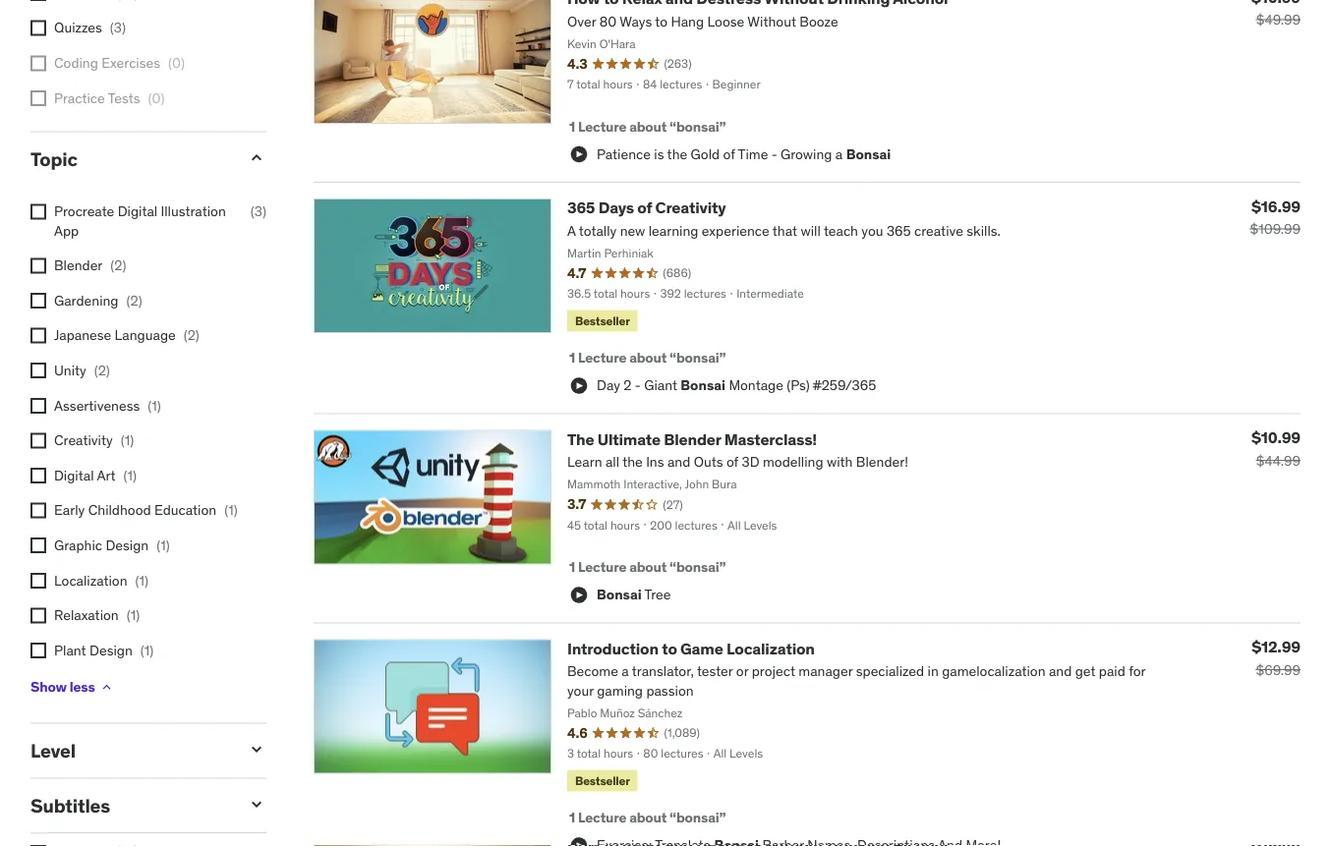 Task type: describe. For each thing, give the bounding box(es) containing it.
coding
[[54, 54, 98, 72]]

$12.99
[[1252, 638, 1301, 658]]

$44.99
[[1257, 452, 1301, 470]]

quizzes (3)
[[54, 19, 126, 37]]

xsmall image for unity
[[30, 364, 46, 379]]

$10.99
[[1252, 428, 1301, 448]]

introduction to game localization link
[[567, 639, 815, 659]]

level
[[30, 740, 76, 763]]

xsmall image for practice tests
[[30, 91, 46, 107]]

xsmall image for japanese language
[[30, 329, 46, 344]]

(0) for practice tests (0)
[[148, 89, 165, 107]]

1 horizontal spatial localization
[[727, 639, 815, 659]]

introduction
[[567, 639, 659, 659]]

practice
[[54, 89, 105, 107]]

assertiveness
[[54, 397, 140, 415]]

japanese
[[54, 327, 111, 345]]

(1) right plant
[[140, 642, 154, 660]]

(1) down the "early childhood education (1)"
[[157, 537, 170, 555]]

of
[[638, 198, 652, 218]]

(1) down assertiveness (1) at left top
[[121, 432, 134, 450]]

xsmall image for relaxation
[[30, 609, 46, 624]]

the
[[567, 430, 594, 450]]

xsmall image for digital
[[30, 469, 46, 484]]

small image for level
[[247, 741, 267, 760]]

design for graphic design
[[106, 537, 149, 555]]

graphic
[[54, 537, 102, 555]]

tests
[[108, 89, 140, 107]]

exercises
[[102, 54, 160, 72]]

1 horizontal spatial blender
[[664, 430, 721, 450]]

0 horizontal spatial digital
[[54, 467, 94, 485]]

$16.99
[[1252, 197, 1301, 217]]

assertiveness (1)
[[54, 397, 161, 415]]

(2) for unity (2)
[[94, 362, 110, 380]]

subtitles button
[[30, 795, 231, 818]]

illustration
[[161, 203, 226, 221]]

introduction to game localization
[[567, 639, 815, 659]]

subtitles
[[30, 795, 110, 818]]

show less button
[[30, 669, 115, 708]]

$109.99
[[1250, 221, 1301, 239]]

0 horizontal spatial blender
[[54, 257, 103, 275]]

365 days of creativity link
[[567, 198, 726, 218]]

1 vertical spatial creativity
[[54, 432, 113, 450]]

365 days of creativity
[[567, 198, 726, 218]]

$12.99 $69.99
[[1252, 638, 1301, 680]]

xsmall image for blender
[[30, 259, 46, 274]]

education
[[154, 502, 217, 520]]

show
[[30, 679, 67, 697]]

1 xsmall image from the top
[[30, 0, 46, 2]]

creativity (1)
[[54, 432, 134, 450]]

masterclass!
[[725, 430, 817, 450]]

practice tests (0)
[[54, 89, 165, 107]]

app
[[54, 222, 79, 240]]

game
[[681, 639, 723, 659]]

(2) right language
[[184, 327, 199, 345]]

days
[[599, 198, 634, 218]]

0 vertical spatial (3)
[[110, 19, 126, 37]]

graphic design (1)
[[54, 537, 170, 555]]

relaxation
[[54, 607, 119, 625]]

(2) for blender (2)
[[110, 257, 126, 275]]

(2) for gardening (2)
[[126, 292, 142, 310]]

small image for topic
[[247, 148, 267, 168]]

$69.99
[[1256, 662, 1301, 680]]

ultimate
[[598, 430, 661, 450]]

the ultimate blender masterclass!
[[567, 430, 817, 450]]

topic button
[[30, 147, 231, 171]]

procreate
[[54, 203, 114, 221]]

unity (2)
[[54, 362, 110, 380]]

(1) right art
[[124, 467, 137, 485]]

xsmall image for plant design
[[30, 644, 46, 659]]



Task type: vqa. For each thing, say whether or not it's contained in the screenshot.
Practical corresponding to Practical projects on MongoDB with PHP
no



Task type: locate. For each thing, give the bounding box(es) containing it.
blender right ultimate
[[664, 430, 721, 450]]

1 horizontal spatial (0)
[[168, 54, 185, 72]]

1 vertical spatial design
[[89, 642, 133, 660]]

(2)
[[110, 257, 126, 275], [126, 292, 142, 310], [184, 327, 199, 345], [94, 362, 110, 380]]

xsmall image
[[30, 21, 46, 37], [30, 56, 46, 72], [30, 364, 46, 379], [30, 434, 46, 449], [30, 469, 46, 484], [30, 504, 46, 519], [30, 539, 46, 554], [30, 609, 46, 624], [99, 681, 115, 696]]

creativity up digital art (1)
[[54, 432, 113, 450]]

small image
[[247, 148, 267, 168], [247, 741, 267, 760]]

design for plant design
[[89, 642, 133, 660]]

$10.99 $44.99
[[1252, 428, 1301, 470]]

creativity
[[656, 198, 726, 218], [54, 432, 113, 450]]

(2) right unity
[[94, 362, 110, 380]]

4 xsmall image from the top
[[30, 259, 46, 274]]

0 vertical spatial blender
[[54, 257, 103, 275]]

6 xsmall image from the top
[[30, 329, 46, 344]]

1 horizontal spatial (3)
[[251, 203, 267, 221]]

0 vertical spatial (0)
[[168, 54, 185, 72]]

xsmall image for localization
[[30, 574, 46, 589]]

0 vertical spatial design
[[106, 537, 149, 555]]

xsmall image for early
[[30, 504, 46, 519]]

0 horizontal spatial localization
[[54, 572, 127, 590]]

xsmall image left early
[[30, 504, 46, 519]]

0 vertical spatial small image
[[247, 148, 267, 168]]

blender (2)
[[54, 257, 126, 275]]

2 small image from the top
[[247, 741, 267, 760]]

localization up relaxation
[[54, 572, 127, 590]]

(0) right tests
[[148, 89, 165, 107]]

blender
[[54, 257, 103, 275], [664, 430, 721, 450]]

(1)
[[148, 397, 161, 415], [121, 432, 134, 450], [124, 467, 137, 485], [224, 502, 238, 520], [157, 537, 170, 555], [135, 572, 149, 590], [127, 607, 140, 625], [140, 642, 154, 660]]

(1) right education
[[224, 502, 238, 520]]

design down relaxation (1)
[[89, 642, 133, 660]]

1 vertical spatial digital
[[54, 467, 94, 485]]

1 vertical spatial localization
[[727, 639, 815, 659]]

xsmall image
[[30, 0, 46, 2], [30, 91, 46, 107], [30, 204, 46, 220], [30, 259, 46, 274], [30, 294, 46, 309], [30, 329, 46, 344], [30, 399, 46, 414], [30, 574, 46, 589], [30, 644, 46, 659]]

the ultimate blender masterclass! link
[[567, 430, 817, 450]]

365
[[567, 198, 595, 218]]

xsmall image for gardening
[[30, 294, 46, 309]]

xsmall image left graphic
[[30, 539, 46, 554]]

digital left art
[[54, 467, 94, 485]]

digital down topic dropdown button
[[118, 203, 158, 221]]

language
[[115, 327, 176, 345]]

(0)
[[168, 54, 185, 72], [148, 89, 165, 107]]

early childhood education (1)
[[54, 502, 238, 520]]

xsmall image right less
[[99, 681, 115, 696]]

(3) right illustration
[[251, 203, 267, 221]]

art
[[97, 467, 116, 485]]

9 xsmall image from the top
[[30, 644, 46, 659]]

xsmall image left unity
[[30, 364, 46, 379]]

xsmall image left quizzes
[[30, 21, 46, 37]]

1 vertical spatial (3)
[[251, 203, 267, 221]]

(2) up 'gardening (2)'
[[110, 257, 126, 275]]

0 horizontal spatial (3)
[[110, 19, 126, 37]]

1 vertical spatial small image
[[247, 741, 267, 760]]

$49.99
[[1257, 11, 1301, 29]]

xsmall image for quizzes
[[30, 21, 46, 37]]

localization (1)
[[54, 572, 149, 590]]

childhood
[[88, 502, 151, 520]]

(0) right the "exercises"
[[168, 54, 185, 72]]

xsmall image inside show less button
[[99, 681, 115, 696]]

(1) right assertiveness
[[148, 397, 161, 415]]

(3)
[[110, 19, 126, 37], [251, 203, 267, 221]]

blender up gardening
[[54, 257, 103, 275]]

design
[[106, 537, 149, 555], [89, 642, 133, 660]]

level button
[[30, 740, 231, 763]]

coding exercises (0)
[[54, 54, 185, 72]]

xsmall image left 'creativity (1)'
[[30, 434, 46, 449]]

2 xsmall image from the top
[[30, 91, 46, 107]]

0 horizontal spatial creativity
[[54, 432, 113, 450]]

3 xsmall image from the top
[[30, 204, 46, 220]]

xsmall image left relaxation
[[30, 609, 46, 624]]

(0) for coding exercises (0)
[[168, 54, 185, 72]]

5 xsmall image from the top
[[30, 294, 46, 309]]

$16.99 $109.99
[[1250, 197, 1301, 239]]

digital
[[118, 203, 158, 221], [54, 467, 94, 485]]

(1) down "graphic design (1)"
[[135, 572, 149, 590]]

plant
[[54, 642, 86, 660]]

0 vertical spatial localization
[[54, 572, 127, 590]]

unity
[[54, 362, 86, 380]]

creativity right of
[[656, 198, 726, 218]]

(3) up coding exercises (0)
[[110, 19, 126, 37]]

1 vertical spatial (0)
[[148, 89, 165, 107]]

1 horizontal spatial digital
[[118, 203, 158, 221]]

gardening
[[54, 292, 119, 310]]

design down childhood
[[106, 537, 149, 555]]

1 vertical spatial blender
[[664, 430, 721, 450]]

to
[[662, 639, 677, 659]]

topic
[[30, 147, 77, 171]]

8 xsmall image from the top
[[30, 574, 46, 589]]

gardening (2)
[[54, 292, 142, 310]]

japanese language (2)
[[54, 327, 199, 345]]

xsmall image for graphic
[[30, 539, 46, 554]]

(2) up japanese language (2)
[[126, 292, 142, 310]]

relaxation (1)
[[54, 607, 140, 625]]

digital art (1)
[[54, 467, 137, 485]]

xsmall image left digital art (1)
[[30, 469, 46, 484]]

early
[[54, 502, 85, 520]]

xsmall image for creativity
[[30, 434, 46, 449]]

show less
[[30, 679, 95, 697]]

less
[[70, 679, 95, 697]]

plant design (1)
[[54, 642, 154, 660]]

xsmall image for procreate digital illustration app
[[30, 204, 46, 220]]

1 small image from the top
[[247, 148, 267, 168]]

xsmall image left coding
[[30, 56, 46, 72]]

xsmall image for assertiveness
[[30, 399, 46, 414]]

procreate digital illustration app
[[54, 203, 226, 240]]

localization right game
[[727, 639, 815, 659]]

0 vertical spatial digital
[[118, 203, 158, 221]]

small image
[[247, 795, 267, 815]]

xsmall image for coding
[[30, 56, 46, 72]]

localization
[[54, 572, 127, 590], [727, 639, 815, 659]]

digital inside procreate digital illustration app
[[118, 203, 158, 221]]

0 vertical spatial creativity
[[656, 198, 726, 218]]

7 xsmall image from the top
[[30, 399, 46, 414]]

1 horizontal spatial creativity
[[656, 198, 726, 218]]

quizzes
[[54, 19, 102, 37]]

0 horizontal spatial (0)
[[148, 89, 165, 107]]

(1) up plant design (1)
[[127, 607, 140, 625]]



